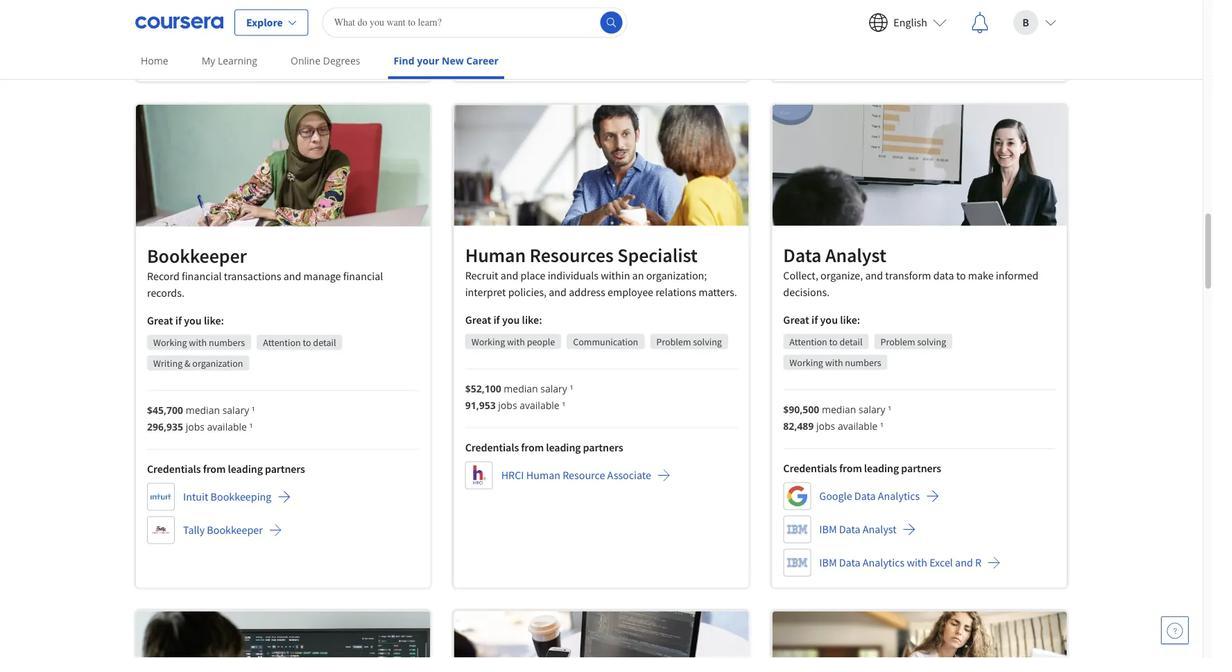 Task type: vqa. For each thing, say whether or not it's contained in the screenshot.
specialist
yes



Task type: locate. For each thing, give the bounding box(es) containing it.
0 horizontal spatial credentials from leading partners
[[147, 462, 305, 476]]

to down "manage"
[[303, 336, 311, 349]]

2 horizontal spatial great
[[784, 313, 810, 327]]

great down records.
[[147, 314, 173, 328]]

like: up people
[[522, 313, 542, 327]]

1 horizontal spatial credentials
[[465, 441, 519, 455]]

numbers
[[209, 336, 245, 349], [845, 356, 882, 369]]

and for human resources specialist
[[501, 269, 519, 283]]

available inside $52,100 median salary ¹ 91,953 jobs available ¹
[[520, 399, 560, 412]]

recruit
[[465, 269, 499, 283]]

working up $90,500
[[790, 356, 824, 369]]

0 horizontal spatial great
[[147, 314, 173, 328]]

bookkeeper image
[[136, 105, 431, 226]]

credentials from leading partners up google data analytics link
[[784, 462, 942, 476]]

1 horizontal spatial working with numbers
[[790, 356, 882, 369]]

2 horizontal spatial great if you like:
[[784, 313, 861, 327]]

and inside data analyst collect, organize, and transform data to make informed decisions.
[[866, 269, 884, 283]]

working with numbers up the writing & organization on the bottom of the page
[[153, 336, 245, 349]]

great down 'interpret'
[[465, 313, 491, 327]]

jobs right 91,953
[[498, 399, 517, 412]]

with inside 'link'
[[907, 556, 928, 570]]

data inside 'microsoft power bi data analyst' link
[[590, 16, 611, 30]]

solving down the data
[[918, 335, 947, 348]]

0 horizontal spatial credentials
[[147, 462, 201, 476]]

human
[[465, 243, 526, 267], [527, 469, 561, 483]]

numbers up organization on the left bottom of the page
[[209, 336, 245, 349]]

partners
[[583, 441, 624, 455], [902, 462, 942, 476], [265, 462, 305, 476]]

leading up hrci human resource associate link
[[546, 441, 581, 455]]

salary inside $45,700 median salary ¹ 296,935 jobs available ¹
[[223, 404, 249, 417]]

median for analyst
[[822, 403, 857, 416]]

analytics
[[878, 489, 920, 503], [863, 556, 905, 570]]

1 horizontal spatial problem
[[881, 335, 916, 348]]

partners for financial
[[265, 462, 305, 476]]

writing
[[153, 357, 183, 369]]

1 horizontal spatial problem solving
[[881, 335, 947, 348]]

intuit
[[183, 490, 208, 504]]

you up working with people
[[502, 313, 520, 327]]

available right 91,953
[[520, 399, 560, 412]]

median inside $45,700 median salary ¹ 296,935 jobs available ¹
[[186, 404, 220, 417]]

find your new career
[[394, 54, 499, 67]]

analytics for ibm
[[863, 556, 905, 570]]

1 horizontal spatial available
[[520, 399, 560, 412]]

great if you like: down records.
[[147, 314, 224, 328]]

like: for analyst
[[841, 313, 861, 327]]

attention
[[790, 335, 828, 348], [263, 336, 301, 349]]

salary for collect,
[[859, 403, 886, 416]]

0 vertical spatial analyst
[[613, 16, 647, 30]]

0 vertical spatial human
[[465, 243, 526, 267]]

median for resources
[[504, 382, 538, 395]]

partners up "bookkeeping"
[[265, 462, 305, 476]]

2 horizontal spatial you
[[821, 313, 838, 327]]

to
[[957, 269, 966, 283], [830, 335, 838, 348], [303, 336, 311, 349]]

0 horizontal spatial median
[[186, 404, 220, 417]]

power
[[547, 16, 576, 30]]

human up recruit
[[465, 243, 526, 267]]

ibm data analytics with excel and r
[[820, 556, 982, 570]]

and
[[866, 269, 884, 283], [501, 269, 519, 283], [284, 269, 301, 283], [549, 285, 567, 299], [956, 556, 973, 570]]

1 horizontal spatial jobs
[[498, 399, 517, 412]]

working up writing
[[153, 336, 187, 349]]

decisions.
[[784, 285, 830, 299]]

to right the data
[[957, 269, 966, 283]]

with
[[507, 335, 525, 348], [189, 336, 207, 349], [826, 356, 844, 369], [907, 556, 928, 570]]

partners up google data analytics
[[902, 462, 942, 476]]

if
[[812, 313, 818, 327], [494, 313, 500, 327], [175, 314, 182, 328]]

analyst right bi
[[613, 16, 647, 30]]

resources
[[530, 243, 614, 267]]

ibm down ibm data analyst link
[[820, 556, 837, 570]]

analyst down google data analytics
[[863, 523, 897, 537]]

organization
[[192, 357, 243, 369]]

jobs
[[498, 399, 517, 412], [817, 420, 836, 433], [186, 420, 205, 434]]

partners for specialist
[[583, 441, 624, 455]]

1 horizontal spatial like:
[[522, 313, 542, 327]]

credentials from leading partners
[[465, 441, 624, 455], [784, 462, 942, 476], [147, 462, 305, 476]]

2 horizontal spatial partners
[[902, 462, 942, 476]]

problem solving down 'transform' on the top right of page
[[881, 335, 947, 348]]

credentials up hrci at left bottom
[[465, 441, 519, 455]]

0 horizontal spatial problem solving
[[657, 335, 722, 348]]

great
[[784, 313, 810, 327], [465, 313, 491, 327], [147, 314, 173, 328]]

human right hrci at left bottom
[[527, 469, 561, 483]]

jobs inside $45,700 median salary ¹ 296,935 jobs available ¹
[[186, 420, 205, 434]]

ibm data analyst
[[820, 523, 897, 537]]

data down google data analytics link
[[840, 523, 861, 537]]

you down records.
[[184, 314, 202, 328]]

data down ibm data analyst link
[[840, 556, 861, 570]]

1 horizontal spatial attention
[[790, 335, 828, 348]]

0 horizontal spatial financial
[[182, 269, 222, 283]]

available inside $90,500 median salary ¹ 82,489 jobs available ¹
[[838, 420, 878, 433]]

median inside $52,100 median salary ¹ 91,953 jobs available ¹
[[504, 382, 538, 395]]

new
[[442, 54, 464, 67]]

2 horizontal spatial if
[[812, 313, 818, 327]]

1 ibm from the top
[[820, 523, 837, 537]]

median right $52,100
[[504, 382, 538, 395]]

What do you want to learn? text field
[[322, 7, 628, 38]]

2 horizontal spatial salary
[[859, 403, 886, 416]]

0 vertical spatial numbers
[[209, 336, 245, 349]]

and left "manage"
[[284, 269, 301, 283]]

and left r
[[956, 556, 973, 570]]

transform
[[886, 269, 932, 283]]

2 horizontal spatial available
[[838, 420, 878, 433]]

ibm data analyst link
[[784, 516, 916, 544]]

2 horizontal spatial from
[[840, 462, 862, 476]]

credentials from leading partners up hrci human resource associate link
[[465, 441, 624, 455]]

1 horizontal spatial salary
[[541, 382, 568, 395]]

0 vertical spatial analytics
[[878, 489, 920, 503]]

0 horizontal spatial available
[[207, 420, 247, 434]]

leading up google data analytics
[[865, 462, 899, 476]]

from up google data analytics link
[[840, 462, 862, 476]]

1 horizontal spatial if
[[494, 313, 500, 327]]

jobs inside $90,500 median salary ¹ 82,489 jobs available ¹
[[817, 420, 836, 433]]

credentials up google in the bottom of the page
[[784, 462, 838, 476]]

0 vertical spatial bookkeeper
[[147, 243, 247, 268]]

hrci
[[501, 469, 524, 483]]

excel
[[930, 556, 953, 570]]

analytics down ibm data analyst
[[863, 556, 905, 570]]

0 horizontal spatial great if you like:
[[147, 314, 224, 328]]

2 horizontal spatial credentials
[[784, 462, 838, 476]]

and left place
[[501, 269, 519, 283]]

data inside the ibm data analytics with excel and r 'link'
[[840, 556, 861, 570]]

policies,
[[508, 285, 547, 299]]

to down "decisions."
[[830, 335, 838, 348]]

solving down "matters."
[[693, 335, 722, 348]]

1 financial from the left
[[182, 269, 222, 283]]

if down records.
[[175, 314, 182, 328]]

microsoft power bi data analyst
[[501, 16, 647, 30]]

detail down organize,
[[840, 335, 863, 348]]

analytics for google
[[878, 489, 920, 503]]

great if you like:
[[784, 313, 861, 327], [465, 313, 542, 327], [147, 314, 224, 328]]

1 vertical spatial ibm
[[820, 556, 837, 570]]

0 horizontal spatial you
[[184, 314, 202, 328]]

working for resources
[[472, 335, 505, 348]]

jobs inside $52,100 median salary ¹ 91,953 jobs available ¹
[[498, 399, 517, 412]]

available inside $45,700 median salary ¹ 296,935 jobs available ¹
[[207, 420, 247, 434]]

median right $45,700
[[186, 404, 220, 417]]

bookkeeper up record
[[147, 243, 247, 268]]

data right google in the bottom of the page
[[855, 489, 876, 503]]

1 horizontal spatial numbers
[[845, 356, 882, 369]]

salary for financial
[[223, 404, 249, 417]]

1 horizontal spatial working
[[472, 335, 505, 348]]

ibm inside 'link'
[[820, 556, 837, 570]]

1 horizontal spatial partners
[[583, 441, 624, 455]]

credentials
[[465, 441, 519, 455], [784, 462, 838, 476], [147, 462, 201, 476]]

available for collect,
[[838, 420, 878, 433]]

data inside google data analytics link
[[855, 489, 876, 503]]

1 vertical spatial human
[[527, 469, 561, 483]]

you down "decisions."
[[821, 313, 838, 327]]

r
[[976, 556, 982, 570]]

credentials from leading partners for financial
[[147, 462, 305, 476]]

2 horizontal spatial to
[[957, 269, 966, 283]]

working with numbers up $90,500 median salary ¹ 82,489 jobs available ¹
[[790, 356, 882, 369]]

2 problem solving from the left
[[657, 335, 722, 348]]

great if you like: for resources
[[465, 313, 542, 327]]

b button
[[1003, 0, 1068, 45]]

if for record
[[175, 314, 182, 328]]

working with numbers
[[153, 336, 245, 349], [790, 356, 882, 369]]

0 horizontal spatial numbers
[[209, 336, 245, 349]]

available right the 296,935
[[207, 420, 247, 434]]

problem down 'transform' on the top right of page
[[881, 335, 916, 348]]

you for record
[[184, 314, 202, 328]]

0 horizontal spatial if
[[175, 314, 182, 328]]

you
[[821, 313, 838, 327], [502, 313, 520, 327], [184, 314, 202, 328]]

None search field
[[322, 7, 628, 38]]

2 horizontal spatial leading
[[865, 462, 899, 476]]

credentials from leading partners for collect,
[[784, 462, 942, 476]]

¹
[[570, 382, 573, 395], [562, 399, 566, 412], [888, 403, 892, 416], [252, 404, 255, 417], [881, 420, 884, 433], [250, 420, 253, 434]]

problem solving down relations
[[657, 335, 722, 348]]

from up intuit bookkeeping link
[[203, 462, 226, 476]]

with up $90,500 median salary ¹ 82,489 jobs available ¹
[[826, 356, 844, 369]]

1 vertical spatial analyst
[[826, 243, 887, 267]]

my
[[202, 54, 215, 67]]

0 horizontal spatial problem
[[657, 335, 691, 348]]

and inside 'link'
[[956, 556, 973, 570]]

salary inside $90,500 median salary ¹ 82,489 jobs available ¹
[[859, 403, 886, 416]]

like: up organization on the left bottom of the page
[[204, 314, 224, 328]]

jobs right 82,489
[[817, 420, 836, 433]]

detail
[[840, 335, 863, 348], [313, 336, 336, 349]]

jobs for resources
[[498, 399, 517, 412]]

0 horizontal spatial working with numbers
[[153, 336, 245, 349]]

credentials from leading partners for specialist
[[465, 441, 624, 455]]

data inside ibm data analyst link
[[840, 523, 861, 537]]

0 horizontal spatial attention
[[263, 336, 301, 349]]

data up collect,
[[784, 243, 822, 267]]

1 horizontal spatial median
[[504, 382, 538, 395]]

bookkeeper down "bookkeeping"
[[207, 523, 263, 537]]

google
[[820, 489, 853, 503]]

great if you like: up working with people
[[465, 313, 542, 327]]

82,489
[[784, 420, 814, 433]]

0 horizontal spatial working
[[153, 336, 187, 349]]

great down "decisions."
[[784, 313, 810, 327]]

2 ibm from the top
[[820, 556, 837, 570]]

with left the excel
[[907, 556, 928, 570]]

1 horizontal spatial leading
[[546, 441, 581, 455]]

ibm
[[820, 523, 837, 537], [820, 556, 837, 570]]

1 horizontal spatial great
[[465, 313, 491, 327]]

data right bi
[[590, 16, 611, 30]]

from
[[521, 441, 544, 455], [840, 462, 862, 476], [203, 462, 226, 476]]

data
[[590, 16, 611, 30], [784, 243, 822, 267], [855, 489, 876, 503], [840, 523, 861, 537], [840, 556, 861, 570]]

attention to detail
[[790, 335, 863, 348], [263, 336, 336, 349]]

like: down organize,
[[841, 313, 861, 327]]

0 horizontal spatial jobs
[[186, 420, 205, 434]]

and right organize,
[[866, 269, 884, 283]]

2 horizontal spatial like:
[[841, 313, 861, 327]]

2 horizontal spatial credentials from leading partners
[[784, 462, 942, 476]]

1 horizontal spatial credentials from leading partners
[[465, 441, 624, 455]]

like: for record
[[204, 314, 224, 328]]

and for bookkeeper
[[284, 269, 301, 283]]

0 horizontal spatial from
[[203, 462, 226, 476]]

0 horizontal spatial leading
[[228, 462, 263, 476]]

problem down relations
[[657, 335, 691, 348]]

credentials from leading partners up intuit bookkeeping
[[147, 462, 305, 476]]

if up working with people
[[494, 313, 500, 327]]

salary inside $52,100 median salary ¹ 91,953 jobs available ¹
[[541, 382, 568, 395]]

data for ibm data analyst
[[840, 523, 861, 537]]

home link
[[135, 45, 174, 76]]

tally bookkeeper
[[183, 523, 263, 537]]

from up hrci at left bottom
[[521, 441, 544, 455]]

0 vertical spatial working with numbers
[[153, 336, 245, 349]]

human inside human resources specialist recruit and place individuals within an organization; interpret policies, and address employee relations matters.
[[465, 243, 526, 267]]

analytics up ibm data analyst
[[878, 489, 920, 503]]

find your new career link
[[388, 45, 504, 79]]

from for resources
[[521, 441, 544, 455]]

2 horizontal spatial jobs
[[817, 420, 836, 433]]

salary
[[541, 382, 568, 395], [859, 403, 886, 416], [223, 404, 249, 417]]

online degrees link
[[285, 45, 366, 76]]

credentials for resources
[[465, 441, 519, 455]]

working up $52,100
[[472, 335, 505, 348]]

you for analyst
[[821, 313, 838, 327]]

and inside bookkeeper record financial transactions and manage financial records.
[[284, 269, 301, 283]]

credentials up intuit
[[147, 462, 201, 476]]

financial right "manage"
[[343, 269, 383, 283]]

1 horizontal spatial financial
[[343, 269, 383, 283]]

0 horizontal spatial like:
[[204, 314, 224, 328]]

2 horizontal spatial median
[[822, 403, 857, 416]]

google data analytics link
[[784, 482, 940, 510]]

median right $90,500
[[822, 403, 857, 416]]

if down "decisions."
[[812, 313, 818, 327]]

$52,100
[[465, 382, 502, 395]]

available right 82,489
[[838, 420, 878, 433]]

1 horizontal spatial you
[[502, 313, 520, 327]]

1 horizontal spatial solving
[[918, 335, 947, 348]]

leading up "bookkeeping"
[[228, 462, 263, 476]]

financial right record
[[182, 269, 222, 283]]

problem solving
[[881, 335, 947, 348], [657, 335, 722, 348]]

0 vertical spatial ibm
[[820, 523, 837, 537]]

great if you like: down "decisions."
[[784, 313, 861, 327]]

median inside $90,500 median salary ¹ 82,489 jobs available ¹
[[822, 403, 857, 416]]

solving
[[918, 335, 947, 348], [693, 335, 722, 348]]

1 vertical spatial analytics
[[863, 556, 905, 570]]

1 horizontal spatial great if you like:
[[465, 313, 542, 327]]

available
[[520, 399, 560, 412], [838, 420, 878, 433], [207, 420, 247, 434]]

0 horizontal spatial salary
[[223, 404, 249, 417]]

partners for collect,
[[902, 462, 942, 476]]

ibm down google in the bottom of the page
[[820, 523, 837, 537]]

0 horizontal spatial partners
[[265, 462, 305, 476]]

&
[[185, 357, 191, 369]]

jobs for analyst
[[817, 420, 836, 433]]

detail down "manage"
[[313, 336, 336, 349]]

manage
[[304, 269, 341, 283]]

like: for resources
[[522, 313, 542, 327]]

partners up resource
[[583, 441, 624, 455]]

specialist
[[618, 243, 698, 267]]

1 horizontal spatial from
[[521, 441, 544, 455]]

transactions
[[224, 269, 281, 283]]

credentials for record
[[147, 462, 201, 476]]

an
[[633, 269, 644, 283]]

jobs right the 296,935
[[186, 420, 205, 434]]

0 horizontal spatial solving
[[693, 335, 722, 348]]

numbers up $90,500 median salary ¹ 82,489 jobs available ¹
[[845, 356, 882, 369]]

analytics inside 'link'
[[863, 556, 905, 570]]

analyst up organize,
[[826, 243, 887, 267]]

leading for collect,
[[865, 462, 899, 476]]



Task type: describe. For each thing, give the bounding box(es) containing it.
with up the writing & organization on the bottom of the page
[[189, 336, 207, 349]]

data for google data analytics
[[855, 489, 876, 503]]

informed
[[996, 269, 1039, 283]]

1 vertical spatial working with numbers
[[790, 356, 882, 369]]

people
[[527, 335, 555, 348]]

credentials for analyst
[[784, 462, 838, 476]]

leading for financial
[[228, 462, 263, 476]]

data inside data analyst collect, organize, and transform data to make informed decisions.
[[784, 243, 822, 267]]

matters.
[[699, 285, 737, 299]]

sap technology consultant link
[[147, 26, 330, 53]]

explore
[[246, 16, 283, 29]]

working for record
[[153, 336, 187, 349]]

2 problem from the left
[[657, 335, 691, 348]]

career
[[467, 54, 499, 67]]

$90,500
[[784, 403, 820, 416]]

degrees
[[323, 54, 361, 67]]

2 financial from the left
[[343, 269, 383, 283]]

great if you like: for analyst
[[784, 313, 861, 327]]

employee
[[608, 285, 654, 299]]

1 horizontal spatial to
[[830, 335, 838, 348]]

great for human resources specialist
[[465, 313, 491, 327]]

collect,
[[784, 269, 819, 283]]

data analyst image
[[773, 105, 1067, 226]]

your
[[417, 54, 440, 67]]

analyst inside data analyst collect, organize, and transform data to make informed decisions.
[[826, 243, 887, 267]]

from for analyst
[[840, 462, 862, 476]]

coursera image
[[135, 11, 223, 34]]

ibm for ibm data analyst
[[820, 523, 837, 537]]

resource
[[563, 469, 605, 483]]

2 horizontal spatial working
[[790, 356, 824, 369]]

$45,700 median salary ¹ 296,935 jobs available ¹
[[147, 404, 255, 434]]

data
[[934, 269, 955, 283]]

online degrees
[[291, 54, 361, 67]]

within
[[601, 269, 630, 283]]

place
[[521, 269, 546, 283]]

bookkeeper inside bookkeeper record financial transactions and manage financial records.
[[147, 243, 247, 268]]

0 horizontal spatial to
[[303, 336, 311, 349]]

bi
[[578, 16, 588, 30]]

associate
[[608, 469, 652, 483]]

1 vertical spatial bookkeeper
[[207, 523, 263, 537]]

human inside hrci human resource associate link
[[527, 469, 561, 483]]

google data analytics
[[820, 489, 920, 503]]

my learning
[[202, 54, 257, 67]]

working with people
[[472, 335, 555, 348]]

data analyst collect, organize, and transform data to make informed decisions.
[[784, 243, 1039, 299]]

ibm for ibm data analytics with excel and r
[[820, 556, 837, 570]]

my learning link
[[196, 45, 263, 76]]

human resources specialist recruit and place individuals within an organization; interpret policies, and address employee relations matters.
[[465, 243, 737, 299]]

learning
[[218, 54, 257, 67]]

1 solving from the left
[[918, 335, 947, 348]]

writing & organization
[[153, 357, 243, 369]]

1 problem from the left
[[881, 335, 916, 348]]

great for data analyst
[[784, 313, 810, 327]]

sap technology consultant
[[183, 33, 311, 46]]

leading for specialist
[[546, 441, 581, 455]]

home
[[141, 54, 168, 67]]

make
[[969, 269, 994, 283]]

2 solving from the left
[[693, 335, 722, 348]]

ibm data analytics with excel and r link
[[784, 549, 1001, 577]]

median for record
[[186, 404, 220, 417]]

hrci human resource associate
[[501, 469, 652, 483]]

jobs for record
[[186, 420, 205, 434]]

$90,500 median salary ¹ 82,489 jobs available ¹
[[784, 403, 892, 433]]

if for resources
[[494, 313, 500, 327]]

communication
[[573, 335, 639, 348]]

available for specialist
[[520, 399, 560, 412]]

data for ibm data analytics with excel and r
[[840, 556, 861, 570]]

english button
[[858, 0, 958, 45]]

with left people
[[507, 335, 525, 348]]

1 vertical spatial numbers
[[845, 356, 882, 369]]

address
[[569, 285, 606, 299]]

bookkeeper record financial transactions and manage financial records.
[[147, 243, 383, 300]]

to inside data analyst collect, organize, and transform data to make informed decisions.
[[957, 269, 966, 283]]

great if you like: for record
[[147, 314, 224, 328]]

intuit bookkeeping link
[[147, 483, 291, 511]]

available for financial
[[207, 420, 247, 434]]

you for resources
[[502, 313, 520, 327]]

0 horizontal spatial attention to detail
[[263, 336, 336, 349]]

online
[[291, 54, 321, 67]]

relations
[[656, 285, 697, 299]]

great for bookkeeper
[[147, 314, 173, 328]]

tally bookkeeper link
[[147, 516, 282, 544]]

organization;
[[647, 269, 707, 283]]

if for analyst
[[812, 313, 818, 327]]

sap
[[183, 33, 201, 46]]

interpret
[[465, 285, 506, 299]]

tally
[[183, 523, 205, 537]]

salary for specialist
[[541, 382, 568, 395]]

and for data analyst
[[866, 269, 884, 283]]

b
[[1023, 16, 1030, 29]]

microsoft
[[501, 16, 544, 30]]

individuals
[[548, 269, 599, 283]]

and down individuals
[[549, 285, 567, 299]]

2 vertical spatial analyst
[[863, 523, 897, 537]]

intuit bookkeeping
[[183, 490, 272, 504]]

$52,100 median salary ¹ 91,953 jobs available ¹
[[465, 382, 573, 412]]

hrci human resource associate link
[[465, 462, 671, 489]]

1 horizontal spatial detail
[[840, 335, 863, 348]]

1 horizontal spatial attention to detail
[[790, 335, 863, 348]]

91,953
[[465, 399, 496, 412]]

from for record
[[203, 462, 226, 476]]

help center image
[[1167, 622, 1184, 639]]

bookkeeping
[[211, 490, 272, 504]]

records.
[[147, 286, 185, 300]]

organize,
[[821, 269, 863, 283]]

296,935
[[147, 420, 183, 434]]

explore button
[[235, 9, 309, 36]]

consultant
[[260, 33, 311, 46]]

0 horizontal spatial detail
[[313, 336, 336, 349]]

technology
[[204, 33, 257, 46]]

1 problem solving from the left
[[881, 335, 947, 348]]

microsoft power bi data analyst link
[[465, 9, 667, 37]]

record
[[147, 269, 180, 283]]

find
[[394, 54, 415, 67]]

$45,700
[[147, 404, 183, 417]]

english
[[894, 16, 928, 29]]



